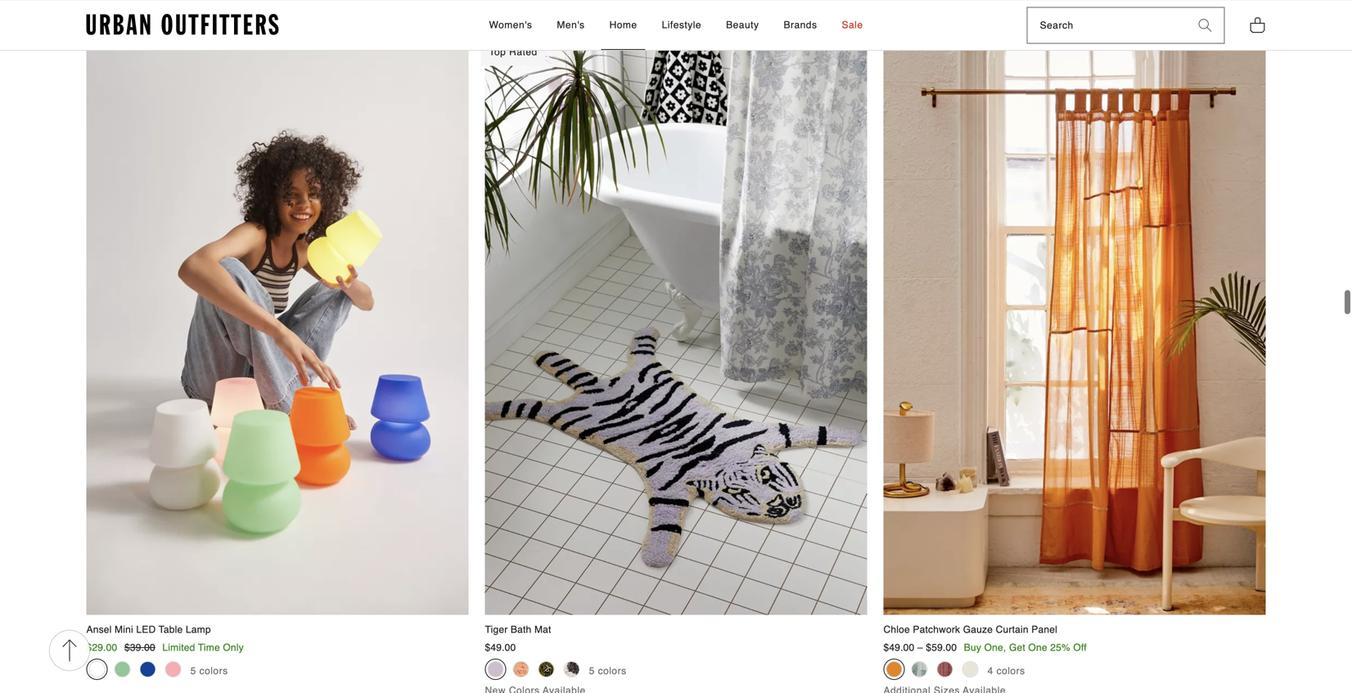 Task type: describe. For each thing, give the bounding box(es) containing it.
patchwork
[[913, 624, 961, 636]]

original price: $39.00 element
[[124, 642, 155, 654]]

home link
[[601, 1, 646, 50]]

search image
[[1199, 19, 1212, 32]]

lifestyle
[[662, 19, 702, 31]]

$49.00 for $49.00 – $59.00 buy one, get one 25% off
[[884, 642, 915, 654]]

men's link
[[549, 1, 593, 50]]

4 colors
[[988, 666, 1026, 677]]

one
[[1029, 642, 1048, 654]]

bananas 2 image
[[912, 0, 928, 11]]

chloe
[[884, 624, 910, 636]]

$39.00
[[124, 642, 155, 654]]

bath
[[511, 624, 532, 636]]

4
[[988, 666, 994, 677]]

tiger
[[485, 624, 508, 636]]

white image for orange icon
[[564, 0, 580, 11]]

lamp
[[186, 624, 211, 636]]

buy
[[964, 642, 982, 654]]

curtain
[[996, 624, 1029, 636]]

limited
[[162, 642, 195, 654]]

main navigation element
[[342, 1, 1011, 50]]

sale price: $29.00 element
[[86, 642, 117, 654]]

table
[[159, 624, 183, 636]]

tiger bath mat image
[[485, 42, 868, 615]]

colors for tiger bath mat
[[598, 666, 627, 677]]

top rated
[[489, 46, 538, 58]]

ansel mini led table lamp link
[[86, 42, 469, 637]]

white image for lavender image
[[564, 662, 580, 678]]

1 vertical spatial pink image
[[165, 662, 181, 678]]

urban outfitters image
[[86, 14, 279, 35]]

bananas image
[[886, 0, 903, 11]]

dark blue image
[[140, 662, 156, 678]]

green multi image
[[912, 662, 928, 678]]

home
[[610, 19, 638, 31]]

my shopping bag image
[[1250, 16, 1266, 34]]

ivory image
[[963, 662, 979, 678]]

mini
[[115, 624, 133, 636]]

5 for tiger bath mat
[[589, 666, 595, 677]]

beauty
[[726, 19, 759, 31]]

natural image
[[165, 0, 181, 11]]

pink image
[[114, 0, 131, 11]]

$59.00
[[926, 642, 957, 654]]

sale link
[[834, 1, 872, 50]]

off
[[1074, 642, 1087, 654]]

women's
[[489, 19, 533, 31]]

time
[[198, 642, 220, 654]]

honey image
[[886, 662, 903, 678]]



Task type: locate. For each thing, give the bounding box(es) containing it.
pink image
[[513, 0, 529, 11], [165, 662, 181, 678]]

5 colors right olive image
[[589, 666, 627, 677]]

led
[[136, 624, 156, 636]]

0 horizontal spatial 5 colors
[[190, 666, 228, 677]]

top
[[489, 46, 506, 58]]

colors down time
[[199, 666, 228, 677]]

white image
[[564, 0, 580, 11], [564, 662, 580, 678]]

chloe patchwork gauze curtain panel
[[884, 624, 1058, 636]]

chloe patchwork gauze curtain panel link
[[884, 42, 1266, 637]]

3 colors from the left
[[997, 666, 1026, 677]]

1 vertical spatial white image
[[564, 662, 580, 678]]

rated
[[509, 46, 538, 58]]

0 horizontal spatial colors
[[199, 666, 228, 677]]

1 horizontal spatial pink image
[[513, 0, 529, 11]]

black and ivory image
[[89, 0, 105, 11]]

25%
[[1051, 642, 1071, 654]]

colors for ansel mini led table lamp
[[199, 666, 228, 677]]

2 5 colors from the left
[[589, 666, 627, 677]]

lavender image
[[488, 662, 504, 678]]

5 for ansel mini led table lamp
[[190, 666, 196, 677]]

2 5 from the left
[[589, 666, 595, 677]]

original price: $49.00 – $59.00 element
[[884, 642, 957, 654]]

1 colors from the left
[[199, 666, 228, 677]]

1 vertical spatial green image
[[114, 662, 131, 678]]

0 horizontal spatial pink image
[[165, 662, 181, 678]]

2 colors from the left
[[598, 666, 627, 677]]

only
[[223, 642, 244, 654]]

white image
[[89, 662, 105, 678]]

$49.00 – $59.00 buy one, get one 25% off
[[884, 642, 1087, 654]]

1 $49.00 from the left
[[485, 642, 516, 654]]

1 horizontal spatial 5
[[589, 666, 595, 677]]

orange image
[[488, 0, 504, 11]]

one,
[[985, 642, 1007, 654]]

1 5 from the left
[[190, 666, 196, 677]]

tiger bath mat
[[485, 624, 552, 636]]

brands
[[784, 19, 818, 31]]

$49.00 down chloe
[[884, 642, 915, 654]]

pink image down limited
[[165, 662, 181, 678]]

5
[[190, 666, 196, 677], [589, 666, 595, 677]]

colors right the 4 at the bottom right
[[997, 666, 1026, 677]]

maroon image
[[937, 662, 954, 678]]

white image up men's
[[564, 0, 580, 11]]

1 horizontal spatial $49.00
[[884, 642, 915, 654]]

$49.00 down tiger
[[485, 642, 516, 654]]

panel
[[1032, 624, 1058, 636]]

2 horizontal spatial colors
[[997, 666, 1026, 677]]

green image right orange icon
[[538, 0, 555, 11]]

pink image up women's
[[513, 0, 529, 11]]

green image
[[538, 0, 555, 11], [114, 662, 131, 678]]

0 horizontal spatial 5
[[190, 666, 196, 677]]

peaches image
[[963, 0, 979, 11]]

colors for chloe patchwork gauze curtain panel
[[997, 666, 1026, 677]]

1 horizontal spatial 5 colors
[[589, 666, 627, 677]]

$49.00
[[485, 642, 516, 654], [884, 642, 915, 654]]

mat
[[535, 624, 552, 636]]

5 colors for ansel mini led table lamp
[[190, 666, 228, 677]]

0 vertical spatial green image
[[538, 0, 555, 11]]

original price: $49.00 element
[[485, 642, 516, 654]]

1 white image from the top
[[564, 0, 580, 11]]

0 horizontal spatial green image
[[114, 662, 131, 678]]

$49.00 for $49.00
[[485, 642, 516, 654]]

2 white image from the top
[[564, 662, 580, 678]]

sale
[[842, 19, 863, 31]]

ansel
[[86, 624, 112, 636]]

5 colors down time
[[190, 666, 228, 677]]

5 right olive image
[[589, 666, 595, 677]]

–
[[918, 642, 924, 654]]

0 horizontal spatial $49.00
[[485, 642, 516, 654]]

1 horizontal spatial colors
[[598, 666, 627, 677]]

lifestyle link
[[654, 1, 710, 50]]

None search field
[[1028, 8, 1187, 43]]

get
[[1010, 642, 1026, 654]]

5 down limited
[[190, 666, 196, 677]]

0 vertical spatial white image
[[564, 0, 580, 11]]

dark green image
[[140, 0, 156, 11]]

Search text field
[[1028, 8, 1187, 43]]

green image right white image
[[114, 662, 131, 678]]

white image right olive image
[[564, 662, 580, 678]]

1 horizontal spatial green image
[[538, 0, 555, 11]]

5 colors
[[190, 666, 228, 677], [589, 666, 627, 677]]

men's
[[557, 19, 585, 31]]

2 $49.00 from the left
[[884, 642, 915, 654]]

$29.00 $39.00 limited time only
[[86, 642, 244, 654]]

women's link
[[481, 1, 541, 50]]

colors right olive image
[[598, 666, 627, 677]]

beauty link
[[718, 1, 768, 50]]

ansel mini led table lamp image
[[86, 42, 469, 615]]

orange image
[[513, 662, 529, 678]]

gauze
[[964, 624, 993, 636]]

cherries image
[[937, 0, 954, 11]]

$29.00
[[86, 642, 117, 654]]

ansel mini led table lamp
[[86, 624, 211, 636]]

5 colors for tiger bath mat
[[589, 666, 627, 677]]

brands link
[[776, 1, 826, 50]]

olive image
[[538, 662, 555, 678]]

1 5 colors from the left
[[190, 666, 228, 677]]

chloe patchwork gauze curtain panel image
[[884, 42, 1266, 615]]

colors
[[199, 666, 228, 677], [598, 666, 627, 677], [997, 666, 1026, 677]]

0 vertical spatial pink image
[[513, 0, 529, 11]]



Task type: vqa. For each thing, say whether or not it's contained in the screenshot.
5 colors related to Tiger Bath Mat
yes



